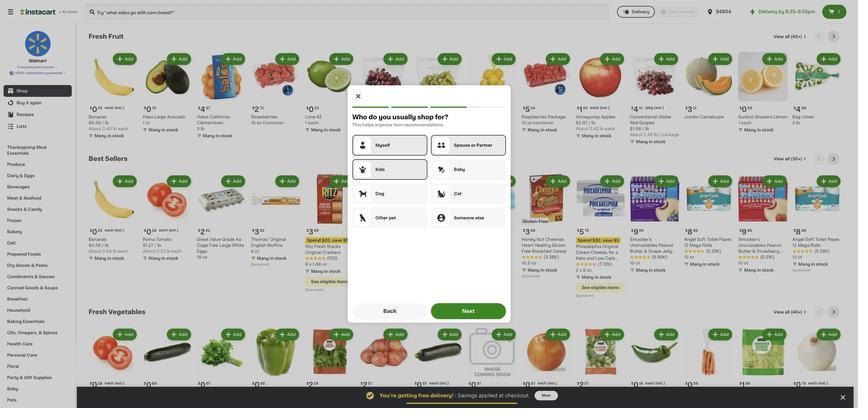 Task type: vqa. For each thing, say whether or not it's contained in the screenshot.
first view from the top of the main content containing 0
yes



Task type: locate. For each thing, give the bounding box(es) containing it.
$ 9 96 for smucker's uncrustables peanut butter & grape jelly sandwich
[[631, 229, 644, 235]]

see eligible items button down 1.48
[[305, 277, 355, 287]]

0 horizontal spatial items
[[337, 280, 349, 284]]

2 horizontal spatial package
[[662, 133, 679, 137]]

0 horizontal spatial grapes
[[369, 121, 384, 125]]

bag inside bag limes 2 lb
[[793, 115, 801, 119]]

$1.98
[[414, 127, 425, 131], [630, 127, 641, 131]]

produce
[[7, 162, 25, 167]]

9 up smucker's uncrustables peanut butter & grape jelly sandwich
[[634, 229, 639, 235]]

5.5
[[468, 396, 474, 401]]

0 vertical spatial item carousel region
[[89, 31, 842, 148]]

1 spend from the left
[[307, 238, 321, 242]]

seedless down $4.81 per package (estimated) element
[[427, 115, 446, 119]]

frozen link
[[4, 215, 72, 226]]

1 horizontal spatial delivery
[[759, 9, 778, 14]]

/pkg (est.) up for?
[[429, 106, 448, 110]]

pasta
[[36, 264, 47, 268]]

/pkg right "51"
[[645, 106, 654, 110]]

$1.98 for $ 4 81
[[414, 127, 425, 131]]

2.43
[[427, 133, 436, 137]]

2 horizontal spatial 98
[[802, 106, 806, 110]]

0 vertical spatial baby
[[454, 168, 465, 172]]

0 horizontal spatial $ 2 57
[[361, 382, 372, 388]]

98 inside $ 1 98
[[746, 382, 750, 386]]

care up floral 'link'
[[27, 353, 37, 357]]

10 ct
[[738, 261, 749, 265], [630, 261, 640, 265]]

1 $0.58 from the top
[[89, 121, 101, 125]]

1 horizontal spatial 72
[[422, 229, 427, 232]]

1 inside lime 42 1 each
[[305, 121, 307, 125]]

0 vertical spatial view all (40+) button
[[771, 31, 809, 43]]

essentials down thanksgiving
[[7, 151, 29, 155]]

/pkg right 23
[[375, 106, 383, 110]]

2 seedless from the left
[[427, 115, 446, 119]]

1 horizontal spatial sandwich
[[748, 255, 769, 259]]

$ inside $ 5 23 /pkg (est.)
[[361, 106, 363, 110]]

1 horizontal spatial items
[[608, 286, 620, 290]]

1 vertical spatial see eligible items
[[582, 286, 620, 290]]

4 for $ 4 51
[[634, 106, 639, 113]]

$ inside $ 0 98
[[685, 382, 688, 386]]

0 vertical spatial 18
[[197, 255, 202, 259]]

0 vertical spatial care
[[22, 342, 32, 346]]

1 seedless from the left
[[386, 115, 405, 119]]

1 horizontal spatial 9
[[742, 229, 747, 235]]

2 9 from the left
[[634, 229, 639, 235]]

2 $1.98 from the left
[[630, 127, 641, 131]]

96 up smucker's uncrustables peanut butter & strawberry jam sandwich
[[747, 229, 752, 232]]

2 $ 9 96 from the left
[[631, 229, 644, 235]]

do
[[369, 114, 377, 120]]

1 horizontal spatial large
[[219, 243, 231, 247]]

$ 9 96 up smucker's uncrustables peanut butter & grape jelly sandwich
[[631, 229, 644, 235]]

save for 3
[[332, 238, 342, 242]]

breakfast down healthy
[[532, 249, 552, 253]]

2 $0.25 each (estimated) element from the top
[[89, 226, 138, 237]]

$ inside the "$ 5 63"
[[469, 229, 471, 232]]

each (est.) for $0.18 each (estimated) element
[[646, 382, 665, 385]]

1 horizontal spatial original
[[305, 250, 321, 255]]

improve
[[375, 123, 392, 127]]

usually
[[392, 114, 416, 120]]

1 horizontal spatial 86
[[802, 229, 806, 232]]

2 toilet from the left
[[815, 237, 827, 242]]

bag down the $ 4 98
[[793, 115, 801, 119]]

$5 right $20,
[[343, 238, 349, 242]]

sandwich inside smucker's uncrustables peanut butter & strawberry jam sandwich
[[748, 255, 769, 259]]

2 onions from the left
[[539, 391, 554, 395]]

2 horizontal spatial /pkg
[[645, 106, 654, 110]]

gift
[[24, 376, 32, 380]]

& inside dry goods & pasta link
[[31, 264, 35, 268]]

butter for smucker's uncrustables peanut butter & grape jelly sandwich
[[630, 249, 643, 253]]

16
[[251, 121, 256, 125]]

uncrustables inside smucker's uncrustables peanut butter & grape jelly sandwich
[[630, 243, 658, 247]]

other
[[375, 216, 388, 220]]

stock inside green seedless grapes bag $1.98 / lb about 2.43 lb / package many in stock
[[437, 140, 449, 144]]

(est.) inside $0.87 each (estimated) element
[[439, 382, 449, 385]]

10 for smucker's uncrustables peanut butter & strawberry jam sandwich
[[738, 261, 743, 265]]

(est.) inside $4.81 per package (estimated) element
[[438, 106, 448, 110]]

/
[[102, 121, 104, 125], [589, 121, 591, 125], [371, 127, 373, 131], [426, 127, 428, 131], [642, 127, 644, 131], [385, 133, 387, 137], [442, 133, 444, 137], [659, 133, 661, 137], [102, 243, 104, 247], [154, 243, 156, 247], [535, 396, 537, 401], [426, 396, 428, 401]]

5 for $ 5 63
[[471, 229, 476, 235]]

cheese,
[[591, 250, 608, 255]]

eligible
[[320, 280, 336, 284], [591, 286, 607, 290]]

98 for 1
[[746, 382, 750, 386]]

see eligible items button for 5
[[576, 283, 625, 293]]

1 /pkg from the left
[[375, 106, 383, 110]]

(5.29k)
[[706, 249, 722, 253], [814, 249, 830, 253]]

1 vertical spatial 18
[[639, 382, 643, 386]]

package down globe
[[662, 133, 679, 137]]

& left grape
[[644, 249, 648, 253]]

/pkg right 81
[[429, 106, 437, 110]]

original down ritz in the left of the page
[[305, 250, 321, 255]]

4 4 from the left
[[796, 106, 801, 113]]

& inside smucker's uncrustables peanut butter & strawberry jam sandwich
[[753, 249, 756, 253]]

4 up bag limes 2 lb on the right top of the page
[[796, 106, 801, 113]]

ritz
[[305, 245, 313, 249]]

0 horizontal spatial toilet
[[707, 237, 718, 242]]

see down "2 x 8 oz"
[[582, 286, 590, 290]]

42 inside lime 42 1 each
[[316, 115, 322, 119]]

/pkg for $ 4 51
[[645, 106, 654, 110]]

see eligible items button down (7.72k)
[[576, 283, 625, 293]]

1 vertical spatial bananas $0.58 / lb about 0.44 lb each
[[89, 237, 128, 253]]

lime
[[305, 115, 315, 119]]

& right meat
[[19, 196, 22, 200]]

$ inside $ 3 12
[[685, 106, 688, 110]]

oz inside strawberries 16 oz container
[[257, 121, 262, 125]]

$5 for 3
[[343, 238, 349, 242]]

oz down raspberries
[[527, 121, 532, 125]]

fresh for halos california clementines
[[89, 33, 107, 40]]

spend for 3
[[307, 238, 321, 242]]

1 view all (40+) from the top
[[774, 35, 802, 39]]

$0.79 each (estimated) element
[[793, 379, 842, 390]]

2 angel soft toilet paper, 12 mega rolls from the left
[[793, 237, 841, 247]]

spouse
[[454, 143, 470, 147]]

seedless up item
[[386, 115, 405, 119]]

1 onions from the left
[[482, 391, 496, 395]]

beverages link
[[4, 181, 72, 193]]

18 inside $ 0 18
[[639, 382, 643, 386]]

0 vertical spatial 25
[[98, 106, 102, 110]]

philadelphia
[[576, 245, 601, 249]]

1 red from the left
[[359, 121, 368, 125]]

2 bananas from the top
[[89, 237, 106, 242]]

items down (7.72k)
[[608, 286, 620, 290]]

each inside sunkist growers lemon 1 each
[[741, 121, 752, 125]]

treatment tracker modal dialog
[[77, 387, 854, 408]]

2 horizontal spatial 28
[[314, 382, 318, 386]]

uncrustables
[[738, 243, 766, 247], [630, 243, 658, 247]]

$ inside $ 0 79
[[794, 382, 796, 386]]

sandwich inside smucker's uncrustables peanut butter & grape jelly sandwich
[[630, 255, 650, 259]]

2 (5.29k) from the left
[[814, 249, 830, 253]]

grapes down $4.81 per package (estimated) element
[[447, 115, 463, 119]]

free down heart
[[522, 249, 531, 253]]

0.44 for 2
[[102, 249, 112, 253]]

x for 5
[[580, 268, 582, 272]]

oz down cage
[[203, 255, 208, 259]]

$1.98 inside green seedless grapes bag $1.98 / lb about 2.43 lb / package many in stock
[[414, 127, 425, 131]]

1 (5.29k) from the left
[[706, 249, 722, 253]]

uncrustables for strawberry
[[738, 243, 766, 247]]

0 horizontal spatial mega
[[690, 243, 701, 247]]

each (est.) for $0.67 each (estimated) element
[[538, 382, 557, 385]]

42 right lime
[[316, 115, 322, 119]]

1 horizontal spatial grapes
[[447, 115, 463, 119]]

100% satisfaction guarantee button
[[9, 70, 66, 76]]

2 horizontal spatial free
[[539, 219, 548, 224]]

peanut up jelly
[[659, 243, 673, 247]]

0 horizontal spatial eggs
[[24, 174, 35, 178]]

each (est.) for $0.28 each (estimated) "element" to the top
[[159, 229, 179, 232]]

all
[[785, 35, 790, 39], [785, 157, 790, 161], [785, 310, 790, 314]]

$
[[90, 106, 92, 110], [144, 106, 146, 110], [198, 106, 200, 110], [306, 106, 309, 110], [361, 106, 363, 110], [469, 106, 471, 110], [523, 106, 525, 110], [577, 106, 579, 110], [685, 106, 688, 110], [740, 106, 742, 110], [252, 106, 255, 110], [415, 106, 417, 110], [631, 106, 634, 110], [794, 106, 796, 110], [90, 229, 92, 232], [144, 229, 146, 232], [198, 229, 200, 232], [306, 229, 309, 232], [361, 229, 363, 232], [469, 229, 471, 232], [523, 229, 525, 232], [577, 229, 579, 232], [685, 229, 688, 232], [740, 229, 742, 232], [252, 229, 255, 232], [415, 229, 417, 232], [631, 229, 634, 232], [794, 229, 796, 232], [90, 382, 92, 386], [144, 382, 146, 386], [198, 382, 200, 386], [306, 382, 309, 386], [361, 382, 363, 386], [469, 382, 471, 386], [523, 382, 525, 386], [577, 382, 579, 386], [685, 382, 688, 386], [740, 382, 742, 386], [252, 382, 255, 386], [415, 382, 417, 386], [631, 382, 634, 386], [794, 382, 796, 386]]

seedless inside green seedless grapes bag $1.98 / lb about 2.43 lb / package many in stock
[[427, 115, 446, 119]]

zucchini squash $1.48 / lb about 0.59 lb each
[[414, 391, 453, 406]]

1 vertical spatial view all (40+) button
[[771, 306, 809, 318]]

2 $ 2 57 from the left
[[577, 382, 589, 388]]

0 vertical spatial eligible
[[320, 280, 336, 284]]

1 $1.98 from the left
[[414, 127, 425, 131]]

0 horizontal spatial large
[[154, 115, 166, 119]]

everyday store prices link
[[18, 65, 58, 70]]

party
[[7, 376, 19, 380]]

1 $ 0 68 from the left
[[144, 382, 157, 388]]

0 vertical spatial bananas $0.58 / lb about 0.44 lb each
[[89, 115, 128, 131]]

save up stacks
[[332, 238, 342, 242]]

96 up smucker's uncrustables peanut butter & grape jelly sandwich
[[639, 229, 644, 232]]

fruit
[[108, 33, 124, 40]]

98 inside $ 0 98
[[693, 382, 698, 386]]

0 horizontal spatial peanut
[[659, 243, 673, 247]]

25
[[98, 106, 102, 110], [98, 229, 102, 232]]

smucker's up jam
[[738, 237, 760, 242]]

great
[[197, 237, 209, 242]]

see eligible items for 3
[[311, 280, 349, 284]]

2 view all (40+) button from the top
[[771, 306, 809, 318]]

and
[[587, 256, 595, 260]]

$ 0 25 for 2
[[90, 229, 102, 235]]

save right $32,
[[603, 238, 613, 242]]

/ inside zucchini squash $1.48 / lb about 0.59 lb each
[[426, 396, 428, 401]]

$20,
[[322, 238, 331, 242]]

3 package from the left
[[662, 133, 679, 137]]

0 vertical spatial see eligible items
[[311, 280, 349, 284]]

smucker's inside smucker's uncrustables peanut butter & strawberry jam sandwich
[[738, 237, 760, 242]]

sponsored badge image for $ 8 86
[[793, 269, 810, 272]]

item carousel region
[[89, 31, 842, 148], [89, 153, 842, 302], [89, 306, 842, 408]]

1 vertical spatial goods
[[25, 286, 39, 290]]

$ 9 96 up smucker's uncrustables peanut butter & strawberry jam sandwich
[[740, 229, 752, 235]]

/ inside honeycrisp apples $2.87 / lb about 0.43 lb each
[[589, 121, 591, 125]]

0 horizontal spatial 10
[[630, 261, 635, 265]]

86
[[693, 229, 698, 232], [802, 229, 806, 232]]

see eligible items down (7.72k)
[[582, 286, 620, 290]]

12 inside raspberries package 12 oz container
[[522, 121, 526, 125]]

condiments & sauces link
[[4, 271, 72, 282]]

shop link
[[4, 85, 72, 97]]

1 toilet from the left
[[707, 237, 718, 242]]

1 package from the left
[[388, 133, 406, 137]]

0 horizontal spatial butter
[[630, 249, 643, 253]]

1 vertical spatial bag
[[414, 121, 422, 125]]

fresh down $20,
[[314, 245, 326, 249]]

1 vertical spatial $0.28 each (estimated) element
[[89, 379, 138, 390]]

8 x 1.48 oz
[[305, 262, 327, 266]]

(9.99k)
[[652, 255, 668, 259]]

1 uncrustables from the left
[[738, 243, 766, 247]]

sandwich down strawberry
[[748, 255, 769, 259]]

9
[[742, 229, 747, 235], [634, 229, 639, 235]]

1 horizontal spatial soft
[[806, 237, 814, 242]]

green down $ 4 81
[[414, 115, 426, 119]]

$0.28 each (estimated) element
[[143, 226, 192, 237], [89, 379, 138, 390]]

1 /pkg (est.) from the left
[[429, 106, 448, 110]]

free down value
[[209, 243, 218, 247]]

2 bananas $0.58 / lb about 0.44 lb each from the top
[[89, 237, 128, 253]]

goods for canned
[[25, 286, 39, 290]]

spend up ritz in the left of the page
[[307, 238, 321, 242]]

onions left at
[[482, 391, 496, 395]]

2 4 from the left
[[417, 106, 422, 113]]

0 horizontal spatial save
[[332, 238, 342, 242]]

honey
[[522, 237, 536, 242]]

checkout.
[[505, 394, 530, 398]]

4 left 81
[[417, 106, 422, 113]]

3 /pkg from the left
[[645, 106, 654, 110]]

/pkg (est.) for $ 4 51
[[645, 106, 664, 110]]

package up spouse
[[445, 133, 463, 137]]

& left sauces
[[34, 275, 38, 279]]

1 sandwich from the left
[[748, 255, 769, 259]]

goods down condiments & sauces
[[25, 286, 39, 290]]

97 for green
[[477, 382, 481, 386]]

& right dairy at top left
[[20, 174, 23, 178]]

1 smucker's from the left
[[738, 237, 760, 242]]

1 horizontal spatial bag
[[414, 121, 422, 125]]

& inside canned goods & soups link
[[40, 286, 43, 290]]

1 horizontal spatial $ 8 86
[[794, 229, 806, 235]]

2 86 from the left
[[802, 229, 806, 232]]

save for 5
[[603, 238, 613, 242]]

4 for $ 4 98
[[796, 106, 801, 113]]

view inside popup button
[[774, 157, 784, 161]]

0 horizontal spatial angel
[[684, 237, 696, 242]]

green inside green onions 5.5 oz
[[468, 391, 480, 395]]

1 rolls from the left
[[702, 243, 713, 247]]

2 uncrustables from the left
[[630, 243, 658, 247]]

0 vertical spatial green
[[414, 115, 426, 119]]

1 horizontal spatial free
[[522, 249, 531, 253]]

floral
[[7, 365, 19, 369]]

$0.25 each (estimated) element
[[89, 104, 138, 114], [89, 226, 138, 237]]

1 vertical spatial eggs
[[197, 249, 207, 253]]

fresh inside ritz fresh stacks original crackers
[[314, 245, 326, 249]]

1 peanut from the left
[[767, 243, 782, 247]]

raspberries package 12 oz container
[[522, 115, 566, 125]]

1 vertical spatial $ 0 25
[[90, 229, 102, 235]]

butter inside smucker's uncrustables peanut butter & grape jelly sandwich
[[630, 249, 643, 253]]

$0.87 each (estimated) element
[[414, 379, 463, 390]]

2 /pkg from the left
[[429, 106, 437, 110]]

2 horizontal spatial grapes
[[640, 121, 655, 125]]

original for cheese,
[[602, 245, 619, 249]]

1 save from the left
[[332, 238, 342, 242]]

/pkg (est.) right "51"
[[645, 106, 664, 110]]

2 $5 from the left
[[614, 238, 619, 242]]

$ 0 25 for 4
[[90, 106, 102, 113]]

4 for $ 4 81
[[417, 106, 422, 113]]

1 $ 0 25 from the top
[[90, 106, 102, 113]]

1 bananas from the top
[[89, 115, 106, 119]]

0 horizontal spatial x
[[309, 262, 312, 266]]

1 $ 8 86 from the left
[[685, 229, 698, 235]]

& left strawberry
[[753, 249, 756, 253]]

bag
[[368, 396, 376, 401]]

72 inside $ 5 72
[[422, 229, 427, 232]]

$ 22
[[361, 229, 372, 235]]

package for $ 4 51
[[662, 133, 679, 137]]

1 $ 0 97 from the left
[[198, 382, 210, 388]]

1 vertical spatial original
[[602, 245, 619, 249]]

10 down jam
[[738, 261, 743, 265]]

& left pasta
[[31, 264, 35, 268]]

butter up jam
[[738, 249, 751, 253]]

1 vertical spatial 42
[[206, 229, 210, 232]]

halos
[[197, 115, 209, 119]]

sellers
[[105, 156, 128, 162]]

2 10 from the left
[[630, 261, 635, 265]]

2 view all (40+) from the top
[[774, 310, 802, 314]]

0 horizontal spatial see eligible items
[[311, 280, 349, 284]]

None search field
[[84, 4, 609, 20]]

1 4 from the left
[[200, 106, 205, 113]]

eligible down "2 x 8 oz"
[[591, 286, 607, 290]]

delivery!
[[430, 394, 454, 398]]

oils, vinegars, & spices
[[7, 331, 57, 335]]

2 vertical spatial all
[[785, 310, 790, 314]]

1 86 from the left
[[693, 229, 698, 232]]

57
[[368, 382, 372, 386], [585, 382, 589, 386]]

/pkg (est.) inside $4.81 per package (estimated) element
[[429, 106, 448, 110]]

lime 42 1 each
[[305, 115, 322, 125]]

0.44
[[102, 127, 112, 131], [102, 249, 112, 253]]

2 10 ct from the left
[[630, 261, 640, 265]]

see eligible items down 1.48
[[311, 280, 349, 284]]

dry goods & pasta link
[[4, 260, 72, 271]]

$1.98 down conventional
[[630, 127, 641, 131]]

goods
[[16, 264, 30, 268], [25, 286, 39, 290]]

free up nut
[[539, 219, 548, 224]]

eggs up beverages link
[[24, 174, 35, 178]]

1 horizontal spatial $ 0 97
[[469, 382, 481, 388]]

1 vertical spatial free
[[209, 243, 218, 247]]

green inside green seedless grapes bag $1.98 / lb about 2.43 lb / package many in stock
[[414, 115, 426, 119]]

grapes down conventional
[[640, 121, 655, 125]]

1 vertical spatial green
[[468, 391, 480, 395]]

0 horizontal spatial rolls
[[702, 243, 713, 247]]

carb
[[605, 256, 615, 260]]

1 horizontal spatial angel soft toilet paper, 12 mega rolls
[[793, 237, 841, 247]]

many in stock
[[149, 128, 178, 132], [311, 128, 341, 132], [528, 128, 557, 132], [744, 128, 774, 132], [95, 134, 124, 138], [203, 134, 232, 138], [582, 134, 612, 138], [365, 140, 395, 144], [636, 140, 666, 144], [95, 256, 124, 260], [149, 256, 178, 260], [257, 256, 287, 260], [690, 262, 720, 266], [798, 262, 828, 266], [528, 268, 557, 272], [744, 268, 774, 272], [636, 268, 666, 272], [311, 269, 341, 273], [582, 275, 612, 279], [474, 404, 503, 408]]

0 horizontal spatial uncrustables
[[630, 243, 658, 247]]

1 view from the top
[[774, 35, 784, 39]]

0 horizontal spatial green
[[414, 115, 426, 119]]

1 horizontal spatial 96
[[747, 229, 752, 232]]

stock
[[166, 128, 178, 132], [329, 128, 341, 132], [546, 128, 557, 132], [762, 128, 774, 132], [112, 134, 124, 138], [221, 134, 232, 138], [600, 134, 612, 138], [383, 140, 395, 144], [437, 140, 449, 144], [654, 140, 666, 144], [112, 256, 124, 260], [166, 256, 178, 260], [275, 256, 287, 260], [708, 262, 720, 266], [816, 262, 828, 266], [546, 268, 557, 272], [762, 268, 774, 272], [654, 268, 666, 272], [329, 269, 341, 273], [600, 275, 612, 279], [491, 404, 503, 408]]

2 smucker's from the left
[[630, 237, 652, 242]]

1 96 from the left
[[747, 229, 752, 232]]

5 for $ 5 76
[[579, 229, 584, 235]]

97
[[206, 106, 210, 110], [206, 382, 210, 386], [477, 382, 481, 386]]

2 $ 0 25 from the top
[[90, 229, 102, 235]]

original up the muffins
[[270, 237, 286, 242]]

1 horizontal spatial $ 2 57
[[577, 382, 589, 388]]

(5.51k)
[[760, 255, 775, 259]]

keto
[[576, 256, 586, 260]]

1 horizontal spatial baby
[[454, 168, 465, 172]]

snacks & candy link
[[4, 204, 72, 215]]

snacks
[[7, 207, 23, 212]]

butter inside smucker's uncrustables peanut butter & strawberry jam sandwich
[[738, 249, 751, 253]]

1 $5 from the left
[[343, 238, 349, 242]]

0 horizontal spatial /pkg (est.)
[[429, 106, 448, 110]]

9 for smucker's uncrustables peanut butter & strawberry jam sandwich
[[742, 229, 747, 235]]

2 butter from the left
[[630, 249, 643, 253]]

2 angel from the left
[[793, 237, 804, 242]]

large down the 74
[[154, 115, 166, 119]]

1 $ 9 96 from the left
[[740, 229, 752, 235]]

2 peanut from the left
[[659, 243, 673, 247]]

main content
[[77, 24, 854, 408]]

0 horizontal spatial 42
[[206, 229, 210, 232]]

main content containing 0
[[77, 24, 854, 408]]

sandwich for strawberry
[[748, 255, 769, 259]]

$0.58 for 2
[[89, 243, 101, 247]]

(est.) inside $0.18 each (estimated) element
[[655, 382, 665, 385]]

1 butter from the left
[[738, 249, 751, 253]]

2 /pkg (est.) from the left
[[645, 106, 664, 110]]

42 up great
[[206, 229, 210, 232]]

1 inside hass large avocado 1 ct
[[143, 121, 145, 125]]

0.59
[[427, 402, 437, 406]]

10 ct down jam
[[738, 261, 749, 265]]

1 12 ct from the left
[[684, 255, 694, 259]]

10 down smucker's uncrustables peanut butter & grape jelly sandwich
[[630, 261, 635, 265]]

1 horizontal spatial $ 0 28
[[144, 229, 157, 235]]

oz right 16
[[257, 121, 262, 125]]

$0.25 each (estimated) element for 4
[[89, 104, 138, 114]]

98 for 4
[[802, 106, 806, 110]]

items down (105)
[[337, 280, 349, 284]]

& inside dairy & eggs link
[[20, 174, 23, 178]]

0 vertical spatial bag
[[793, 115, 801, 119]]

smucker's up grape
[[630, 237, 652, 242]]

1 soft from the left
[[697, 237, 706, 242]]

free inside "great value grade aa cage free large white eggs 18 oz"
[[209, 243, 218, 247]]

2 horizontal spatial 68
[[531, 229, 535, 232]]

all inside popup button
[[785, 157, 790, 161]]

1 vertical spatial eligible
[[591, 286, 607, 290]]

items for 3
[[337, 280, 349, 284]]

2 $ 0 97 from the left
[[469, 382, 481, 388]]

eggs down cage
[[197, 249, 207, 253]]

1 vertical spatial all
[[785, 157, 790, 161]]

97 inside $ 4 97
[[206, 106, 210, 110]]

breakfast up household at the left of the page
[[7, 297, 28, 301]]

view for 8
[[774, 157, 784, 161]]

goods for dry
[[16, 264, 30, 268]]

all for 8
[[785, 157, 790, 161]]

oz right 10.8
[[532, 261, 536, 265]]

1 vertical spatial $0.25 each (estimated) element
[[89, 226, 138, 237]]

0 horizontal spatial 92
[[260, 229, 265, 232]]

sauces
[[39, 275, 55, 279]]

each (est.) inside $0.67 each (estimated) element
[[538, 382, 557, 385]]

2 save from the left
[[603, 238, 613, 242]]

1 9 from the left
[[742, 229, 747, 235]]

1 horizontal spatial butter
[[738, 249, 751, 253]]

18
[[197, 255, 202, 259], [639, 382, 643, 386]]

floral link
[[4, 361, 72, 372]]

0 vertical spatial items
[[337, 280, 349, 284]]

1 view all (40+) button from the top
[[771, 31, 809, 43]]

sponsored badge image
[[251, 263, 269, 266], [793, 269, 810, 272], [522, 275, 540, 278], [305, 288, 323, 292], [576, 294, 594, 298]]

& left soups
[[40, 286, 43, 290]]

4 up halos
[[200, 106, 205, 113]]

1 $0.25 each (estimated) element from the top
[[89, 104, 138, 114]]

& left gift
[[20, 376, 23, 380]]

0 horizontal spatial seedless
[[386, 115, 405, 119]]

2 paper, from the left
[[828, 237, 841, 242]]

oz inside green onions 5.5 oz
[[475, 396, 480, 401]]

each (est.) inside $0.79 each (estimated) element
[[809, 382, 828, 385]]

spend up philadelphia
[[578, 238, 592, 242]]

0 vertical spatial see
[[311, 280, 319, 284]]

baby up cat
[[454, 168, 465, 172]]

onions down $0.67 each (estimated) element
[[539, 391, 554, 395]]

$ inside $ 2 28
[[306, 382, 309, 386]]

63
[[476, 229, 481, 232]]

baby
[[454, 168, 465, 172], [7, 387, 18, 391]]

delivery for delivery by 6:25-6:55pm
[[759, 9, 778, 14]]

& inside party & gift supplies link
[[20, 376, 23, 380]]

(est.) inside the $4.51 per package (estimated) element
[[654, 106, 664, 110]]

onions inside green onions 5.5 oz
[[482, 391, 496, 395]]

1 horizontal spatial seedless
[[427, 115, 446, 119]]

eligible down 1.48
[[320, 280, 336, 284]]

product group
[[89, 52, 138, 140], [143, 52, 192, 134], [197, 52, 246, 140], [251, 52, 301, 126], [305, 52, 355, 134], [359, 52, 409, 146], [414, 52, 463, 146], [468, 52, 517, 132], [522, 52, 571, 134], [576, 52, 625, 140], [630, 52, 680, 146], [684, 52, 734, 120], [738, 52, 788, 134], [793, 52, 842, 126], [89, 174, 138, 263], [143, 174, 192, 263], [197, 174, 246, 260], [251, 174, 301, 268], [305, 174, 355, 293], [359, 174, 409, 268], [414, 174, 463, 263], [468, 174, 517, 254], [522, 174, 571, 280], [576, 174, 625, 299], [630, 174, 680, 274], [684, 174, 734, 268], [738, 174, 788, 274], [793, 174, 842, 274], [89, 328, 138, 408], [143, 328, 192, 401], [197, 328, 246, 401], [251, 328, 301, 408], [305, 328, 355, 408], [359, 328, 409, 401], [414, 328, 463, 408], [468, 328, 517, 408], [522, 328, 571, 408], [576, 328, 625, 401], [630, 328, 680, 408], [684, 328, 734, 408], [738, 328, 788, 408], [793, 328, 842, 408]]

$ inside $ 0 74
[[144, 106, 146, 110]]

2 all from the top
[[785, 157, 790, 161]]

2 57 from the left
[[585, 382, 589, 386]]

2 $0.58 from the top
[[89, 243, 101, 247]]

seedless inside sun harvest seedless red grapes $2.18 / lb about 2.4 lb / package
[[386, 115, 405, 119]]

care for health care
[[22, 342, 32, 346]]

bag right onion
[[387, 391, 395, 395]]

dairy & eggs
[[7, 174, 35, 178]]

1 0.44 from the top
[[102, 127, 112, 131]]

care down vinegars,
[[22, 342, 32, 346]]

bananas $0.58 / lb about 0.44 lb each for 2
[[89, 237, 128, 253]]

sandwich down grape
[[630, 255, 650, 259]]

1 (40+) from the top
[[791, 35, 802, 39]]

/pkg inside the $4.51 per package (estimated) element
[[645, 106, 654, 110]]

green up 5.5
[[468, 391, 480, 395]]

x left 1.48
[[309, 262, 312, 266]]

2 vertical spatial original
[[305, 250, 321, 255]]

/pkg (est.) inside the $4.51 per package (estimated) element
[[645, 106, 664, 110]]

9 up smucker's uncrustables peanut butter & strawberry jam sandwich
[[742, 229, 747, 235]]

view all (40+)
[[774, 35, 802, 39], [774, 310, 802, 314]]

baby down party
[[7, 387, 18, 391]]

0 horizontal spatial bag
[[387, 391, 395, 395]]

oz right 1.48
[[322, 262, 327, 266]]

items for 5
[[608, 286, 620, 290]]

$5 up a
[[614, 238, 619, 242]]

original up for
[[602, 245, 619, 249]]

butter left grape
[[630, 249, 643, 253]]

oz right 5.5
[[475, 396, 480, 401]]

0 vertical spatial (40+)
[[791, 35, 802, 39]]

delivery inside button
[[632, 10, 650, 14]]

canned goods & soups link
[[4, 282, 72, 294]]

baby inside add your shopping preferences "element"
[[454, 168, 465, 172]]

essentials up oils, vinegars, & spices
[[23, 320, 45, 324]]

smucker's for smucker's uncrustables peanut butter & strawberry jam sandwich
[[738, 237, 760, 242]]

squash
[[432, 391, 448, 395]]

1 bananas $0.58 / lb about 0.44 lb each from the top
[[89, 115, 128, 131]]

1 angel soft toilet paper, 12 mega rolls from the left
[[684, 237, 732, 247]]

everyday
[[18, 66, 33, 69]]

1 vertical spatial care
[[27, 353, 37, 357]]

1 10 ct from the left
[[738, 261, 749, 265]]

2 horizontal spatial bag
[[793, 115, 801, 119]]

25 for 4
[[98, 106, 102, 110]]

0 horizontal spatial $0.28 each (estimated) element
[[89, 379, 138, 390]]

2 spend from the left
[[578, 238, 592, 242]]

original inside thomas' original english muffins 6 ct
[[270, 237, 286, 242]]

onions for spanish onions
[[539, 391, 554, 395]]

2 0.44 from the top
[[102, 249, 112, 253]]

98
[[802, 106, 806, 110], [693, 382, 698, 386], [746, 382, 750, 386]]

$ 0 25
[[90, 106, 102, 113], [90, 229, 102, 235]]

1 vertical spatial (40+)
[[791, 310, 802, 314]]

0 horizontal spatial $1.98
[[414, 127, 425, 131]]

peanut inside smucker's uncrustables peanut butter & strawberry jam sandwich
[[767, 243, 782, 247]]

each (est.) for 4 $0.25 each (estimated) element
[[105, 106, 124, 110]]

0 vertical spatial view all (40+)
[[774, 35, 802, 39]]

$1.98 down shop
[[414, 127, 425, 131]]

1 horizontal spatial peanut
[[767, 243, 782, 247]]

onions for green onions
[[482, 391, 496, 395]]

2 view from the top
[[774, 157, 784, 161]]

bakery
[[7, 230, 22, 234]]

$ inside $ 5 34
[[523, 106, 525, 110]]

globe
[[659, 115, 671, 119]]

bananas for 2
[[89, 237, 106, 242]]

walmart logo image
[[25, 31, 51, 57]]

1 horizontal spatial $0.28 each (estimated) element
[[143, 226, 192, 237]]

view all (40+) button for sunkist growers lemon
[[771, 31, 809, 43]]

uncrustables up jam
[[738, 243, 766, 247]]

peanut up strawberry
[[767, 243, 782, 247]]

2 horizontal spatial original
[[602, 245, 619, 249]]

smucker's for smucker's uncrustables peanut butter & grape jelly sandwich
[[630, 237, 652, 242]]

peanut
[[767, 243, 782, 247], [659, 243, 673, 247]]

68
[[531, 229, 535, 232], [152, 382, 157, 386], [260, 382, 265, 386]]

0 vertical spatial goods
[[16, 264, 30, 268]]

uncrustables for grape
[[630, 243, 658, 247]]

1 10 from the left
[[738, 261, 743, 265]]

1 vertical spatial fresh
[[314, 245, 326, 249]]

grapes down harvest
[[369, 121, 384, 125]]

2 96 from the left
[[639, 229, 644, 232]]

10 ct down smucker's uncrustables peanut butter & grape jelly sandwich
[[630, 261, 640, 265]]

red down sun
[[359, 121, 368, 125]]

2 package from the left
[[445, 133, 463, 137]]

72 for 2
[[260, 106, 264, 110]]

1 horizontal spatial eligible
[[591, 286, 607, 290]]

about inside green seedless grapes bag $1.98 / lb about 2.43 lb / package many in stock
[[414, 133, 426, 137]]

lemon
[[773, 115, 788, 119]]

1 25 from the top
[[98, 106, 102, 110]]

18 inside "great value grade aa cage free large white eggs 18 oz"
[[197, 255, 202, 259]]

red down conventional
[[630, 121, 639, 125]]

bag inside green seedless grapes bag $1.98 / lb about 2.43 lb / package many in stock
[[414, 121, 422, 125]]

0 vertical spatial $ 3 92
[[469, 106, 481, 113]]

package inside green seedless grapes bag $1.98 / lb about 2.43 lb / package many in stock
[[445, 133, 463, 137]]

large down grade
[[219, 243, 231, 247]]

0 horizontal spatial smucker's
[[630, 237, 652, 242]]

2 25 from the top
[[98, 229, 102, 232]]

3 4 from the left
[[634, 106, 639, 113]]

health care
[[7, 342, 32, 346]]

& left candy
[[24, 207, 27, 212]]

fresh left vegetables
[[89, 309, 107, 315]]

& left spices
[[39, 331, 42, 335]]

0 horizontal spatial $ 0 97
[[198, 382, 210, 388]]



Task type: describe. For each thing, give the bounding box(es) containing it.
sun
[[359, 115, 367, 119]]

$ 3 12
[[685, 106, 697, 113]]

peanut for strawberry
[[767, 243, 782, 247]]

$ inside $ 4 97
[[198, 106, 200, 110]]

seafood
[[23, 196, 41, 200]]

(est.) inside $ 5 23 /pkg (est.)
[[384, 106, 394, 110]]

fresh for 0
[[89, 309, 107, 315]]

view all (40+) button for 1
[[771, 306, 809, 318]]

original for muffins
[[270, 237, 286, 242]]

yellow onion bag 3 lb bag
[[359, 391, 395, 401]]

lifestyle
[[576, 262, 594, 266]]

$2.87
[[576, 121, 588, 125]]

$ inside $ 0 33
[[306, 106, 309, 110]]

vinegars,
[[18, 331, 38, 335]]

1 $ 2 57 from the left
[[361, 382, 372, 388]]

product group containing 22
[[359, 174, 409, 268]]

$4.51 per package (estimated) element
[[630, 104, 680, 114]]

28 for the bottommost $0.28 each (estimated) "element"
[[98, 382, 102, 386]]

more
[[542, 394, 551, 397]]

98 for 0
[[693, 382, 698, 386]]

2 soft from the left
[[806, 237, 814, 242]]

6:25-
[[786, 9, 798, 14]]

96 for smucker's uncrustables peanut butter & grape jelly sandwich
[[639, 229, 644, 232]]

5 for $ 5 34
[[525, 106, 530, 113]]

10 for smucker's uncrustables peanut butter & grape jelly sandwich
[[630, 261, 635, 265]]

low
[[596, 256, 604, 260]]

baking essentials
[[7, 320, 45, 324]]

conventional globe red grapes $1.98 / lb about 2.28 lb / package
[[630, 115, 679, 137]]

10 ct for smucker's uncrustables peanut butter & grape jelly sandwich
[[630, 261, 640, 265]]

42 inside $ 2 42
[[206, 229, 210, 232]]

2 $ 8 86 from the left
[[794, 229, 806, 235]]

personal care link
[[4, 350, 72, 361]]

2 $ 0 68 from the left
[[252, 382, 265, 388]]

9 for smucker's uncrustables peanut butter & grape jelly sandwich
[[634, 229, 639, 235]]

51
[[639, 106, 643, 110]]

1 mega from the left
[[690, 243, 701, 247]]

81
[[423, 106, 426, 110]]

1 paper, from the left
[[719, 237, 732, 242]]

lb inside halos california clementines 3 lb
[[201, 127, 205, 131]]

in inside green seedless grapes bag $1.98 / lb about 2.43 lb / package many in stock
[[432, 140, 436, 144]]

& inside meat & seafood link
[[19, 196, 22, 200]]

1 item carousel region from the top
[[89, 31, 842, 148]]

$ 2 72
[[252, 106, 264, 113]]

spend $20, save $5
[[307, 238, 349, 242]]

1 57 from the left
[[368, 382, 372, 386]]

prepared foods
[[7, 252, 41, 256]]

dry goods & pasta
[[7, 264, 47, 268]]

/ inside spanish onions $0.88 / lb about 0.76 lb each
[[535, 396, 537, 401]]

$0.18 each (estimated) element
[[630, 379, 680, 390]]

add your shopping preferences element
[[348, 85, 511, 323]]

$ 2 28
[[306, 382, 318, 388]]

ct inside thomas' original english muffins 6 ct
[[255, 249, 259, 253]]

instacart logo image
[[20, 8, 56, 15]]

96 for smucker's uncrustables peanut butter & strawberry jam sandwich
[[747, 229, 752, 232]]

prepared foods link
[[4, 249, 72, 260]]

you
[[378, 114, 391, 120]]

meal
[[36, 145, 47, 149]]

buy
[[17, 101, 25, 105]]

service type group
[[617, 6, 700, 18]]

2 12 ct from the left
[[793, 255, 802, 259]]

2 rolls from the left
[[811, 243, 821, 247]]

bananas for 4
[[89, 115, 106, 119]]

97 for halos
[[206, 106, 210, 110]]

yellow
[[359, 391, 373, 395]]

cream
[[576, 250, 590, 255]]

lb inside bag limes 2 lb
[[796, 121, 800, 125]]

$ inside $ 2 42
[[198, 229, 200, 232]]

each (est.) for $0.87 each (estimated) element
[[429, 382, 449, 385]]

$1.27
[[143, 243, 153, 247]]

each inside $ 1 24 each (est.)
[[590, 106, 599, 110]]

sponsored badge image for $ 3 68
[[522, 275, 540, 278]]

eligible for 3
[[320, 280, 336, 284]]

sandwich for grape
[[630, 255, 650, 259]]

$0.67 each (estimated) element
[[522, 379, 571, 390]]

& inside condiments & sauces link
[[34, 275, 38, 279]]

$0.25 each (estimated) element for 2
[[89, 226, 138, 237]]

$ inside $ 4 51
[[631, 106, 634, 110]]

28 inside $ 2 28
[[314, 382, 318, 386]]

1 angel from the left
[[684, 237, 696, 242]]

$ 0 28 for $0.28 each (estimated) "element" to the top
[[144, 229, 157, 235]]

see eligible items for 5
[[582, 286, 620, 290]]

$ 9 96 for smucker's uncrustables peanut butter & strawberry jam sandwich
[[740, 229, 752, 235]]

health care link
[[4, 339, 72, 350]]

$ inside $ 5 72
[[415, 229, 417, 232]]

red inside conventional globe red grapes $1.98 / lb about 2.28 lb / package
[[630, 121, 639, 125]]

each inside honeycrisp apples $2.87 / lb about 0.43 lb each
[[605, 127, 615, 131]]

oz inside "great value grade aa cage free large white eggs 18 oz"
[[203, 255, 208, 259]]

delivery for delivery
[[632, 10, 650, 14]]

all for 4
[[785, 35, 790, 39]]

& inside smucker's uncrustables peanut butter & grape jelly sandwich
[[644, 249, 648, 253]]

baby inside baby link
[[7, 387, 18, 391]]

about inside spanish onions $0.88 / lb about 0.76 lb each
[[522, 402, 534, 406]]

sunkist
[[738, 115, 754, 119]]

english
[[251, 243, 266, 247]]

it
[[26, 101, 29, 105]]

walmart
[[29, 59, 47, 63]]

next
[[462, 309, 475, 314]]

raspberries
[[522, 115, 547, 119]]

about inside sun harvest seedless red grapes $2.18 / lb about 2.4 lb / package
[[359, 133, 372, 137]]

see for 5
[[582, 286, 590, 290]]

conventional
[[630, 115, 658, 119]]

58
[[748, 106, 752, 110]]

thanksgiving
[[7, 145, 35, 149]]

canned
[[7, 286, 24, 290]]

large inside "great value grade aa cage free large white eggs 18 oz"
[[219, 243, 231, 247]]

100%
[[15, 71, 24, 75]]

party & gift supplies link
[[4, 372, 72, 383]]

1 horizontal spatial 68
[[260, 382, 265, 386]]

3 inside yellow onion bag 3 lb bag
[[359, 396, 362, 401]]

green for bag
[[414, 115, 426, 119]]

crackers
[[322, 250, 341, 255]]

& inside oils, vinegars, & spices link
[[39, 331, 42, 335]]

$ inside $ 1 24 each (est.)
[[577, 106, 579, 110]]

prepared
[[7, 252, 27, 256]]

add button inside product "group"
[[384, 176, 407, 187]]

$ inside $ 5 76
[[577, 229, 579, 232]]

eligible for 5
[[591, 286, 607, 290]]

original inside ritz fresh stacks original crackers
[[305, 250, 321, 255]]

1 inside sunkist growers lemon 1 each
[[738, 121, 740, 125]]

each inside spanish onions $0.88 / lb about 0.76 lb each
[[550, 402, 560, 406]]

$ 5 23 /pkg (est.)
[[361, 106, 394, 113]]

eggs inside dairy & eggs link
[[24, 174, 35, 178]]

$ inside $ 0 67
[[523, 382, 525, 386]]

package for $ 4 81
[[445, 133, 463, 137]]

3 item carousel region from the top
[[89, 306, 842, 408]]

10.8 oz
[[522, 261, 536, 265]]

$ inside $ 2 72
[[252, 106, 255, 110]]

each (est.) for $0.25 each (estimated) element corresponding to 2
[[105, 229, 124, 232]]

about inside zucchini squash $1.48 / lb about 0.59 lb each
[[414, 402, 426, 406]]

$ 4 51
[[631, 106, 643, 113]]

$5 for 5
[[614, 238, 619, 242]]

cage
[[197, 243, 208, 247]]

$1.24 each (estimated) element
[[576, 104, 625, 114]]

each inside roma tomato $1.27 / lb about 0.22 lb each
[[172, 249, 182, 253]]

2 mega from the left
[[798, 243, 810, 247]]

ritz fresh stacks original crackers
[[305, 245, 341, 255]]

spend $32, save $5
[[578, 238, 619, 242]]

each (est.) for the bottommost $0.28 each (estimated) "element"
[[105, 382, 124, 385]]

(30+)
[[791, 157, 802, 161]]

bag inside yellow onion bag 3 lb bag
[[387, 391, 395, 395]]

$ inside $ 0 87
[[415, 382, 417, 386]]

0 horizontal spatial 68
[[152, 382, 157, 386]]

add inside button
[[395, 179, 404, 184]]

frozen
[[7, 219, 21, 223]]

snacks & candy
[[7, 207, 42, 212]]

each (est.) for $0.79 each (estimated) element
[[809, 382, 828, 385]]

recommendations.
[[404, 123, 444, 127]]

12 inside $ 3 12
[[693, 106, 697, 110]]

healthy
[[535, 243, 551, 247]]

0 horizontal spatial $ 3 92
[[252, 229, 265, 235]]

/pkg (est.) for $ 4 81
[[429, 106, 448, 110]]

10 ct for smucker's uncrustables peanut butter & strawberry jam sandwich
[[738, 261, 749, 265]]

lists link
[[4, 121, 72, 132]]

red inside sun harvest seedless red grapes $2.18 / lb about 2.4 lb / package
[[359, 121, 368, 125]]

$5.23 per package (estimated) element
[[359, 104, 409, 114]]

peanut for grape
[[659, 243, 673, 247]]

25 for 2
[[98, 229, 102, 232]]

5 for $ 5 23 /pkg (est.)
[[363, 106, 368, 113]]

grapes inside conventional globe red grapes $1.98 / lb about 2.28 lb / package
[[640, 121, 655, 125]]

free inside honey nut cheerios heart healthy gluten free breakfast cereal
[[522, 249, 531, 253]]

avocado
[[167, 115, 185, 119]]

3 inside halos california clementines 3 lb
[[197, 127, 200, 131]]

spouse or partner
[[454, 143, 492, 147]]

22
[[363, 229, 372, 235]]

applied
[[479, 394, 498, 398]]

walmart link
[[25, 31, 51, 64]]

thomas' original english muffins 6 ct
[[251, 237, 286, 253]]

68 inside $ 3 68
[[531, 229, 535, 232]]

3 all from the top
[[785, 310, 790, 314]]

eggs inside "great value grade aa cage free large white eggs 18 oz"
[[197, 249, 207, 253]]

see eligible items button for 3
[[305, 277, 355, 287]]

(est.) inside $0.79 each (estimated) element
[[818, 382, 828, 385]]

ct inside hass large avocado 1 ct
[[146, 121, 150, 125]]

great value grade aa cage free large white eggs 18 oz
[[197, 237, 244, 259]]

$ 0 28 for the bottommost $0.28 each (estimated) "element"
[[90, 382, 102, 388]]

essentials inside thanksgiving meal essentials
[[7, 151, 29, 155]]

$ inside $ 1 98
[[740, 382, 742, 386]]

limes
[[802, 115, 814, 119]]

sponsored badge image for $ 3 92
[[251, 263, 269, 266]]

about inside conventional globe red grapes $1.98 / lb about 2.28 lb / package
[[630, 133, 643, 137]]

(40+) for sunkist growers lemon
[[791, 35, 802, 39]]

$4.81 per package (estimated) element
[[414, 104, 463, 114]]

$ 2 42
[[198, 229, 210, 235]]

$ 5 63
[[469, 229, 481, 235]]

lb inside yellow onion bag 3 lb bag
[[363, 396, 367, 401]]

$ 0 98
[[685, 382, 698, 388]]

view all (40+) for sunkist growers lemon
[[774, 35, 802, 39]]

x for 3
[[309, 262, 312, 266]]

$ 0 79
[[794, 382, 806, 388]]

$0.58 for 4
[[89, 121, 101, 125]]

94804 button
[[707, 4, 742, 20]]

see for 3
[[311, 280, 319, 284]]

$1.98 for $ 4 51
[[630, 127, 641, 131]]

$ inside $ 3 68
[[523, 229, 525, 232]]

thomas'
[[251, 237, 269, 242]]

0.44 for 4
[[102, 127, 112, 131]]

gluten-
[[522, 219, 539, 224]]

$ 3 88
[[306, 229, 319, 235]]

package inside sun harvest seedless red grapes $2.18 / lb about 2.4 lb / package
[[388, 133, 406, 137]]

large inside hass large avocado 1 ct
[[154, 115, 166, 119]]

view for 4
[[774, 35, 784, 39]]

3 view from the top
[[774, 310, 784, 314]]

$ inside $ 3 88
[[306, 229, 309, 232]]

spend for 5
[[578, 238, 592, 242]]

5 for $ 5 72
[[417, 229, 422, 235]]

0 vertical spatial $0.28 each (estimated) element
[[143, 226, 192, 237]]

$ inside $ 4 81
[[415, 106, 417, 110]]

(est.) inside $0.67 each (estimated) element
[[548, 382, 557, 385]]

28 for $0.28 each (estimated) "element" to the top
[[152, 229, 157, 232]]

(40+) for 1
[[791, 310, 802, 314]]

each inside zucchini squash $1.48 / lb about 0.59 lb each
[[443, 402, 453, 406]]

butter for smucker's uncrustables peanut butter & strawberry jam sandwich
[[738, 249, 751, 253]]

$ inside the $ 4 98
[[794, 106, 796, 110]]

$ 0 58
[[740, 106, 752, 113]]

about inside honeycrisp apples $2.87 / lb about 0.43 lb each
[[576, 127, 589, 131]]

oz inside raspberries package 12 oz container
[[527, 121, 532, 125]]

2 inside bag limes 2 lb
[[793, 121, 795, 125]]

bananas $0.58 / lb about 0.44 lb each for 4
[[89, 115, 128, 131]]

dairy & eggs link
[[4, 170, 72, 181]]

grapes inside sun harvest seedless red grapes $2.18 / lb about 2.4 lb / package
[[369, 121, 384, 125]]

soups
[[44, 286, 58, 290]]

honey nut cheerios heart healthy gluten free breakfast cereal
[[522, 237, 566, 253]]

breakfast inside honey nut cheerios heart healthy gluten free breakfast cereal
[[532, 249, 552, 253]]

0 vertical spatial free
[[539, 219, 548, 224]]

2.4
[[373, 133, 380, 137]]

1 vertical spatial essentials
[[23, 320, 45, 324]]

4 for $ 4 97
[[200, 106, 205, 113]]

guarantee
[[45, 71, 63, 75]]

1 horizontal spatial 92
[[476, 106, 481, 110]]

& inside "snacks & candy" link
[[24, 207, 27, 212]]

meat
[[7, 196, 18, 200]]

someone else
[[454, 216, 484, 220]]

many inside green seedless grapes bag $1.98 / lb about 2.43 lb / package many in stock
[[419, 140, 431, 144]]

$ inside $ 22
[[361, 229, 363, 232]]

/pkg for $ 4 81
[[429, 106, 437, 110]]

all stores
[[62, 10, 78, 14]]

meat & seafood link
[[4, 193, 72, 204]]

care for personal care
[[27, 353, 37, 357]]

green for oz
[[468, 391, 480, 395]]

pet
[[389, 216, 396, 220]]

nut
[[537, 237, 544, 242]]

partner
[[476, 143, 492, 147]]

harvest
[[368, 115, 385, 119]]

oz down the lifestyle
[[587, 268, 592, 272]]

view all (40+) for 1
[[774, 310, 802, 314]]

stacks
[[327, 245, 341, 249]]

grapes inside green seedless grapes bag $1.98 / lb about 2.43 lb / package many in stock
[[447, 115, 463, 119]]

store
[[34, 66, 43, 69]]

spanish
[[522, 391, 538, 395]]

oils,
[[7, 331, 17, 335]]

33
[[314, 106, 319, 110]]

2 item carousel region from the top
[[89, 153, 842, 302]]

each inside lime 42 1 each
[[308, 121, 318, 125]]

/pkg inside $ 5 23 /pkg (est.)
[[375, 106, 383, 110]]



